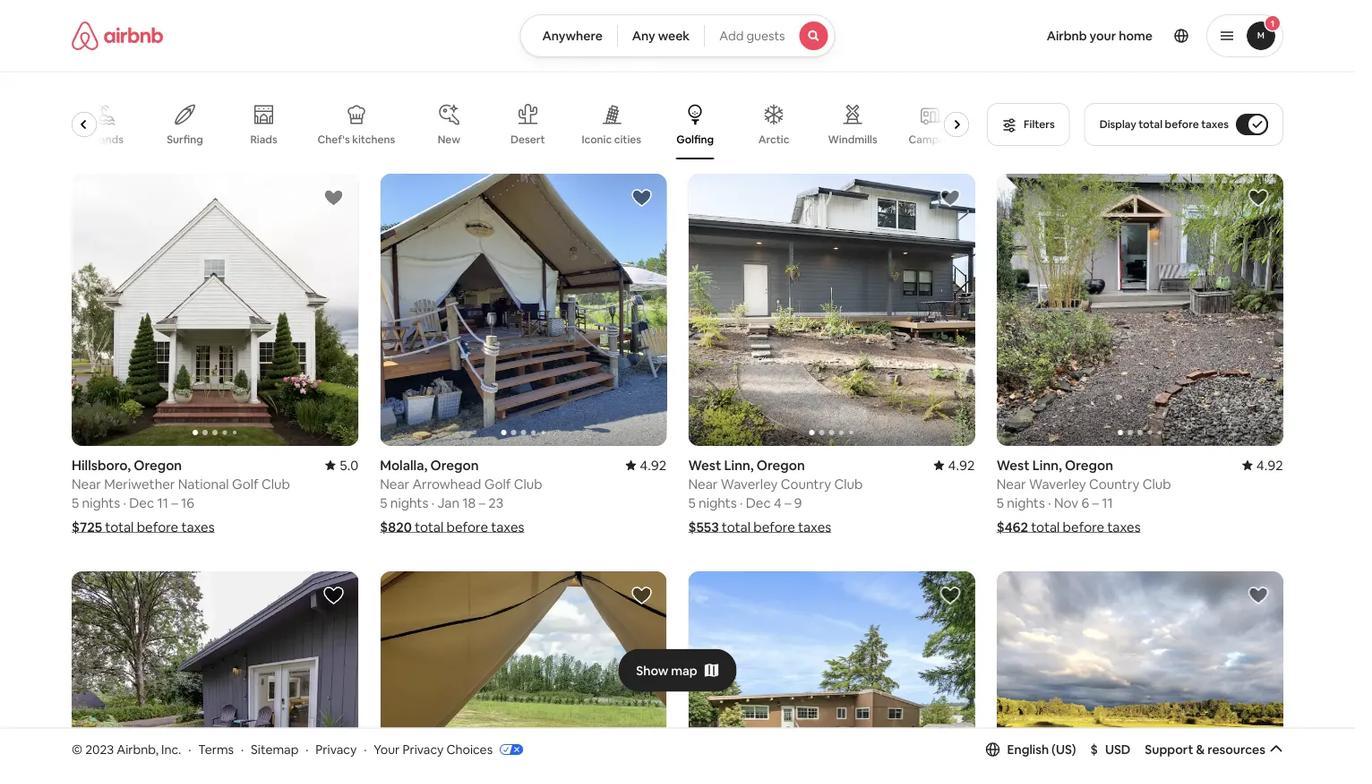Task type: vqa. For each thing, say whether or not it's contained in the screenshot.


Task type: describe. For each thing, give the bounding box(es) containing it.
4.92 for molalla, oregon near arrowhead golf club 5 nights · jan 18 – 23 $820 total before taxes
[[640, 457, 667, 474]]

oregon inside molalla, oregon near arrowhead golf club 5 nights · jan 18 – 23 $820 total before taxes
[[430, 457, 479, 474]]

before for west linn, oregon near waverley country club 5 nights · dec 4 – 9 $553 total before taxes
[[754, 518, 795, 536]]

anywhere
[[542, 28, 603, 44]]

$462
[[997, 518, 1028, 536]]

iconic cities
[[582, 132, 642, 146]]

country for nov 6 – 11
[[1089, 475, 1140, 493]]

dec for dec 11 – 16
[[129, 494, 154, 512]]

add
[[720, 28, 744, 44]]

11 inside west linn, oregon near waverley country club 5 nights · nov 6 – 11 $462 total before taxes
[[1102, 494, 1113, 512]]

airbnb
[[1047, 28, 1087, 44]]

5.0 out of 5 average rating image
[[325, 457, 359, 474]]

· left "your"
[[364, 741, 367, 758]]

· right terms link
[[241, 741, 244, 758]]

campers
[[909, 133, 955, 146]]

– inside molalla, oregon near arrowhead golf club 5 nights · jan 18 – 23 $820 total before taxes
[[479, 494, 486, 512]]

sitemap link
[[251, 741, 299, 758]]

(us)
[[1052, 742, 1077, 758]]

9
[[794, 494, 802, 512]]

chef's kitchens
[[318, 133, 395, 146]]

1 privacy from the left
[[316, 741, 357, 758]]

english (us)
[[1007, 742, 1077, 758]]

cities
[[614, 132, 642, 146]]

waverley for nov 6 – 11
[[1029, 475, 1086, 493]]

– for $725
[[171, 494, 178, 512]]

home
[[1119, 28, 1153, 44]]

5 for $462
[[997, 494, 1004, 512]]

filters button
[[987, 103, 1070, 146]]

any week
[[632, 28, 690, 44]]

total inside molalla, oregon near arrowhead golf club 5 nights · jan 18 – 23 $820 total before taxes
[[415, 518, 444, 536]]

· right the inc.
[[188, 741, 191, 758]]

4.92 out of 5 average rating image for west linn, oregon near waverley country club 5 nights · nov 6 – 11 $462 total before taxes
[[1242, 457, 1284, 474]]

&
[[1196, 742, 1205, 758]]

choices
[[446, 741, 493, 758]]

your privacy choices
[[374, 741, 493, 758]]

4.92 out of 5 average rating image for molalla, oregon near arrowhead golf club 5 nights · jan 18 – 23 $820 total before taxes
[[626, 457, 667, 474]]

national
[[178, 475, 229, 493]]

add to wishlist: gladstone, oregon image
[[323, 585, 344, 607]]

total for hillsboro, oregon near meriwether national golf club 5 nights · dec 11 – 16 $725 total before taxes
[[105, 518, 134, 536]]

$
[[1091, 742, 1098, 758]]

5 inside molalla, oregon near arrowhead golf club 5 nights · jan 18 – 23 $820 total before taxes
[[380, 494, 387, 512]]

· left privacy link
[[306, 741, 309, 758]]

week
[[658, 28, 690, 44]]

©
[[72, 741, 83, 758]]

total inside button
[[1139, 117, 1163, 131]]

2023
[[85, 741, 114, 758]]

taxes for west linn, oregon near waverley country club 5 nights · nov 6 – 11 $462 total before taxes
[[1108, 518, 1141, 536]]

near inside molalla, oregon near arrowhead golf club 5 nights · jan 18 – 23 $820 total before taxes
[[380, 475, 410, 493]]

near inside 'west linn, oregon near waverley country club 5 nights · dec 4 – 9 $553 total before taxes'
[[688, 475, 718, 493]]

terms · sitemap · privacy
[[198, 741, 357, 758]]

golf inside molalla, oregon near arrowhead golf club 5 nights · jan 18 – 23 $820 total before taxes
[[484, 475, 511, 493]]

$553
[[688, 518, 719, 536]]

airbnb your home link
[[1036, 17, 1164, 55]]

support & resources
[[1145, 742, 1266, 758]]

west linn, oregon near waverley country club 5 nights · nov 6 – 11 $462 total before taxes
[[997, 457, 1171, 536]]

5 for $553
[[688, 494, 696, 512]]

show map button
[[618, 649, 737, 692]]

1
[[1271, 17, 1275, 29]]

meriwether
[[104, 475, 175, 493]]

© 2023 airbnb, inc. ·
[[72, 741, 191, 758]]

group containing iconic cities
[[72, 90, 977, 159]]

surfing
[[167, 133, 203, 146]]

nights inside molalla, oregon near arrowhead golf club 5 nights · jan 18 – 23 $820 total before taxes
[[390, 494, 429, 512]]

before for west linn, oregon near waverley country club 5 nights · nov 6 – 11 $462 total before taxes
[[1063, 518, 1105, 536]]

display total before taxes
[[1100, 117, 1229, 131]]

kitchens
[[352, 133, 395, 146]]

windmills
[[828, 133, 878, 146]]

add to wishlist: hillsboro, oregon image
[[323, 187, 344, 209]]

privacy link
[[316, 741, 357, 758]]

map
[[671, 663, 698, 679]]

airbnb your home
[[1047, 28, 1153, 44]]

total for west linn, oregon near waverley country club 5 nights · dec 4 – 9 $553 total before taxes
[[722, 518, 751, 536]]

show
[[636, 663, 669, 679]]

none search field containing anywhere
[[520, 14, 836, 57]]

support
[[1145, 742, 1194, 758]]

club for west linn, oregon near waverley country club 5 nights · nov 6 – 11 $462 total before taxes
[[1143, 475, 1171, 493]]

arrowhead
[[413, 475, 481, 493]]

add to wishlist: west linn, oregon image
[[940, 187, 961, 209]]

· inside 'west linn, oregon near waverley country club 5 nights · dec 4 – 9 $553 total before taxes'
[[740, 494, 743, 512]]

$820
[[380, 518, 412, 536]]

add to wishlist: milwaukie, oregon image
[[940, 585, 961, 607]]

$ usd
[[1091, 742, 1131, 758]]

nights for $553
[[699, 494, 737, 512]]

– for $462
[[1093, 494, 1099, 512]]

terms link
[[198, 741, 234, 758]]

west linn, oregon near waverley country club 5 nights · dec 4 – 9 $553 total before taxes
[[688, 457, 863, 536]]

your privacy choices link
[[374, 741, 523, 759]]

before for hillsboro, oregon near meriwether national golf club 5 nights · dec 11 – 16 $725 total before taxes
[[137, 518, 178, 536]]

before inside molalla, oregon near arrowhead golf club 5 nights · jan 18 – 23 $820 total before taxes
[[447, 518, 488, 536]]

resources
[[1208, 742, 1266, 758]]

hillsboro,
[[72, 457, 131, 474]]

taxes for hillsboro, oregon near meriwether national golf club 5 nights · dec 11 – 16 $725 total before taxes
[[181, 518, 215, 536]]

dec for dec 4 – 9
[[746, 494, 771, 512]]

riads
[[250, 133, 277, 146]]



Task type: locate. For each thing, give the bounding box(es) containing it.
5 for $725
[[72, 494, 79, 512]]

west for west linn, oregon near waverley country club 5 nights · nov 6 – 11 $462 total before taxes
[[997, 457, 1030, 474]]

west inside 'west linn, oregon near waverley country club 5 nights · dec 4 – 9 $553 total before taxes'
[[688, 457, 721, 474]]

3 4.92 from the left
[[1257, 457, 1284, 474]]

privacy right "your"
[[403, 741, 444, 758]]

2 4.92 out of 5 average rating image from the left
[[1242, 457, 1284, 474]]

country
[[781, 475, 831, 493], [1089, 475, 1140, 493]]

linn,
[[724, 457, 754, 474], [1033, 457, 1062, 474]]

1 horizontal spatial 4.92 out of 5 average rating image
[[1242, 457, 1284, 474]]

before down meriwether in the left of the page
[[137, 518, 178, 536]]

support & resources button
[[1145, 742, 1284, 758]]

1 button
[[1207, 14, 1284, 57]]

guests
[[747, 28, 785, 44]]

taxes inside 'west linn, oregon near waverley country club 5 nights · dec 4 – 9 $553 total before taxes'
[[798, 518, 832, 536]]

near
[[72, 475, 101, 493], [380, 475, 410, 493], [688, 475, 718, 493], [997, 475, 1026, 493]]

1 horizontal spatial west
[[997, 457, 1030, 474]]

golf inside hillsboro, oregon near meriwether national golf club 5 nights · dec 11 – 16 $725 total before taxes
[[232, 475, 259, 493]]

linn, for nov
[[1033, 457, 1062, 474]]

5.0
[[339, 457, 359, 474]]

country up 9
[[781, 475, 831, 493]]

west for west linn, oregon near waverley country club 5 nights · dec 4 – 9 $553 total before taxes
[[688, 457, 721, 474]]

0 horizontal spatial west
[[688, 457, 721, 474]]

before down 18
[[447, 518, 488, 536]]

waverley up nov
[[1029, 475, 1086, 493]]

nights
[[82, 494, 120, 512], [390, 494, 429, 512], [699, 494, 737, 512], [1007, 494, 1045, 512]]

waverley inside west linn, oregon near waverley country club 5 nights · nov 6 – 11 $462 total before taxes
[[1029, 475, 1086, 493]]

taxes
[[1202, 117, 1229, 131], [181, 518, 215, 536], [491, 518, 525, 536], [798, 518, 832, 536], [1108, 518, 1141, 536]]

total down nov
[[1031, 518, 1060, 536]]

linn, inside 'west linn, oregon near waverley country club 5 nights · dec 4 – 9 $553 total before taxes'
[[724, 457, 754, 474]]

add guests
[[720, 28, 785, 44]]

$725
[[72, 518, 102, 536]]

oregon up 6
[[1065, 457, 1114, 474]]

· inside molalla, oregon near arrowhead golf club 5 nights · jan 18 – 23 $820 total before taxes
[[431, 494, 435, 512]]

2 near from the left
[[380, 475, 410, 493]]

–
[[171, 494, 178, 512], [479, 494, 486, 512], [785, 494, 791, 512], [1093, 494, 1099, 512]]

golfing
[[677, 133, 714, 146]]

1 country from the left
[[781, 475, 831, 493]]

1 horizontal spatial country
[[1089, 475, 1140, 493]]

·
[[123, 494, 126, 512], [431, 494, 435, 512], [740, 494, 743, 512], [1048, 494, 1051, 512], [188, 741, 191, 758], [241, 741, 244, 758], [306, 741, 309, 758], [364, 741, 367, 758]]

2 country from the left
[[1089, 475, 1140, 493]]

usd
[[1105, 742, 1131, 758]]

2 west from the left
[[997, 457, 1030, 474]]

5 up $462
[[997, 494, 1004, 512]]

oregon
[[134, 457, 182, 474], [430, 457, 479, 474], [757, 457, 805, 474], [1065, 457, 1114, 474]]

club for west linn, oregon near waverley country club 5 nights · dec 4 – 9 $553 total before taxes
[[834, 475, 863, 493]]

3 5 from the left
[[688, 494, 696, 512]]

dec down meriwether in the left of the page
[[129, 494, 154, 512]]

add to wishlist: west linn, oregon image
[[1248, 187, 1269, 209]]

4.92 for west linn, oregon near waverley country club 5 nights · nov 6 – 11 $462 total before taxes
[[1257, 457, 1284, 474]]

club inside molalla, oregon near arrowhead golf club 5 nights · jan 18 – 23 $820 total before taxes
[[514, 475, 543, 493]]

dec left 4
[[746, 494, 771, 512]]

4 oregon from the left
[[1065, 457, 1114, 474]]

desert
[[511, 133, 545, 146]]

before inside 'west linn, oregon near waverley country club 5 nights · dec 4 – 9 $553 total before taxes'
[[754, 518, 795, 536]]

5 up $553
[[688, 494, 696, 512]]

5 up $820
[[380, 494, 387, 512]]

3 nights from the left
[[699, 494, 737, 512]]

display
[[1100, 117, 1137, 131]]

golf up 23
[[484, 475, 511, 493]]

before inside west linn, oregon near waverley country club 5 nights · nov 6 – 11 $462 total before taxes
[[1063, 518, 1105, 536]]

taxes for west linn, oregon near waverley country club 5 nights · dec 4 – 9 $553 total before taxes
[[798, 518, 832, 536]]

0 horizontal spatial linn,
[[724, 457, 754, 474]]

1 near from the left
[[72, 475, 101, 493]]

16
[[181, 494, 194, 512]]

english
[[1007, 742, 1049, 758]]

1 horizontal spatial 11
[[1102, 494, 1113, 512]]

2 – from the left
[[479, 494, 486, 512]]

18
[[463, 494, 476, 512]]

molalla,
[[380, 457, 428, 474]]

molalla, oregon near arrowhead golf club 5 nights · jan 18 – 23 $820 total before taxes
[[380, 457, 543, 536]]

oregon up 4
[[757, 457, 805, 474]]

total inside hillsboro, oregon near meriwether national golf club 5 nights · dec 11 – 16 $725 total before taxes
[[105, 518, 134, 536]]

– right 18
[[479, 494, 486, 512]]

linn, for dec
[[724, 457, 754, 474]]

before inside button
[[1165, 117, 1199, 131]]

2 nights from the left
[[390, 494, 429, 512]]

1 5 from the left
[[72, 494, 79, 512]]

4 club from the left
[[1143, 475, 1171, 493]]

0 horizontal spatial privacy
[[316, 741, 357, 758]]

near inside hillsboro, oregon near meriwether national golf club 5 nights · dec 11 – 16 $725 total before taxes
[[72, 475, 101, 493]]

1 golf from the left
[[232, 475, 259, 493]]

waverley
[[721, 475, 778, 493], [1029, 475, 1086, 493]]

– inside west linn, oregon near waverley country club 5 nights · nov 6 – 11 $462 total before taxes
[[1093, 494, 1099, 512]]

3 near from the left
[[688, 475, 718, 493]]

display total before taxes button
[[1085, 103, 1284, 146]]

taxes inside button
[[1202, 117, 1229, 131]]

1 11 from the left
[[157, 494, 168, 512]]

inc.
[[161, 741, 181, 758]]

waverley inside 'west linn, oregon near waverley country club 5 nights · dec 4 – 9 $553 total before taxes'
[[721, 475, 778, 493]]

nights up $725
[[82, 494, 120, 512]]

english (us) button
[[986, 742, 1077, 758]]

waverley for dec 4 – 9
[[721, 475, 778, 493]]

1 waverley from the left
[[721, 475, 778, 493]]

add to wishlist: molalla, oregon image
[[631, 187, 653, 209], [631, 585, 653, 607], [1248, 585, 1269, 607]]

0 horizontal spatial waverley
[[721, 475, 778, 493]]

2 privacy from the left
[[403, 741, 444, 758]]

0 horizontal spatial 11
[[157, 494, 168, 512]]

iconic
[[582, 132, 612, 146]]

4
[[774, 494, 782, 512]]

2 oregon from the left
[[430, 457, 479, 474]]

before inside hillsboro, oregon near meriwether national golf club 5 nights · dec 11 – 16 $725 total before taxes
[[137, 518, 178, 536]]

airbnb,
[[117, 741, 159, 758]]

1 – from the left
[[171, 494, 178, 512]]

group
[[72, 90, 977, 159], [72, 174, 359, 446], [380, 174, 667, 446], [688, 174, 975, 446], [997, 174, 1284, 446], [72, 572, 359, 771], [380, 572, 667, 771], [688, 572, 975, 771], [997, 572, 1284, 771]]

1 horizontal spatial privacy
[[403, 741, 444, 758]]

club for hillsboro, oregon near meriwether national golf club 5 nights · dec 11 – 16 $725 total before taxes
[[262, 475, 290, 493]]

nights inside 'west linn, oregon near waverley country club 5 nights · dec 4 – 9 $553 total before taxes'
[[699, 494, 737, 512]]

golf
[[232, 475, 259, 493], [484, 475, 511, 493]]

before right "display"
[[1165, 117, 1199, 131]]

2 club from the left
[[514, 475, 543, 493]]

west up $553
[[688, 457, 721, 474]]

4 5 from the left
[[997, 494, 1004, 512]]

west right 4.92 out of 5 average rating icon
[[997, 457, 1030, 474]]

islands
[[89, 133, 124, 146]]

oregon up meriwether in the left of the page
[[134, 457, 182, 474]]

anywhere button
[[520, 14, 618, 57]]

4.92 out of 5 average rating image
[[626, 457, 667, 474], [1242, 457, 1284, 474]]

4 nights from the left
[[1007, 494, 1045, 512]]

5 inside hillsboro, oregon near meriwether national golf club 5 nights · dec 11 – 16 $725 total before taxes
[[72, 494, 79, 512]]

1 horizontal spatial waverley
[[1029, 475, 1086, 493]]

show map
[[636, 663, 698, 679]]

· inside hillsboro, oregon near meriwether national golf club 5 nights · dec 11 – 16 $725 total before taxes
[[123, 494, 126, 512]]

west inside west linn, oregon near waverley country club 5 nights · nov 6 – 11 $462 total before taxes
[[997, 457, 1030, 474]]

nights inside hillsboro, oregon near meriwether national golf club 5 nights · dec 11 – 16 $725 total before taxes
[[82, 494, 120, 512]]

taxes inside hillsboro, oregon near meriwether national golf club 5 nights · dec 11 – 16 $725 total before taxes
[[181, 518, 215, 536]]

11 inside hillsboro, oregon near meriwether national golf club 5 nights · dec 11 – 16 $725 total before taxes
[[157, 494, 168, 512]]

11 right 6
[[1102, 494, 1113, 512]]

profile element
[[857, 0, 1284, 72]]

4.92 out of 5 average rating image
[[934, 457, 975, 474]]

3 – from the left
[[785, 494, 791, 512]]

11 left 16
[[157, 494, 168, 512]]

dec inside hillsboro, oregon near meriwether national golf club 5 nights · dec 11 – 16 $725 total before taxes
[[129, 494, 154, 512]]

5
[[72, 494, 79, 512], [380, 494, 387, 512], [688, 494, 696, 512], [997, 494, 1004, 512]]

1 horizontal spatial golf
[[484, 475, 511, 493]]

sitemap
[[251, 741, 299, 758]]

2 golf from the left
[[484, 475, 511, 493]]

1 4.92 out of 5 average rating image from the left
[[626, 457, 667, 474]]

any week button
[[617, 14, 705, 57]]

near up $462
[[997, 475, 1026, 493]]

total right $725
[[105, 518, 134, 536]]

total right $553
[[722, 518, 751, 536]]

· left nov
[[1048, 494, 1051, 512]]

1 dec from the left
[[129, 494, 154, 512]]

arctic
[[759, 133, 790, 146]]

– inside 'west linn, oregon near waverley country club 5 nights · dec 4 – 9 $553 total before taxes'
[[785, 494, 791, 512]]

total for west linn, oregon near waverley country club 5 nights · nov 6 – 11 $462 total before taxes
[[1031, 518, 1060, 536]]

club inside west linn, oregon near waverley country club 5 nights · nov 6 – 11 $462 total before taxes
[[1143, 475, 1171, 493]]

country inside 'west linn, oregon near waverley country club 5 nights · dec 4 – 9 $553 total before taxes'
[[781, 475, 831, 493]]

nights inside west linn, oregon near waverley country club 5 nights · nov 6 – 11 $462 total before taxes
[[1007, 494, 1045, 512]]

dec inside 'west linn, oregon near waverley country club 5 nights · dec 4 – 9 $553 total before taxes'
[[746, 494, 771, 512]]

1 nights from the left
[[82, 494, 120, 512]]

waverley up 4
[[721, 475, 778, 493]]

near down molalla,
[[380, 475, 410, 493]]

1 club from the left
[[262, 475, 290, 493]]

before down 6
[[1063, 518, 1105, 536]]

oregon inside hillsboro, oregon near meriwether national golf club 5 nights · dec 11 – 16 $725 total before taxes
[[134, 457, 182, 474]]

total inside west linn, oregon near waverley country club 5 nights · nov 6 – 11 $462 total before taxes
[[1031, 518, 1060, 536]]

11
[[157, 494, 168, 512], [1102, 494, 1113, 512]]

linn, inside west linn, oregon near waverley country club 5 nights · nov 6 – 11 $462 total before taxes
[[1033, 457, 1062, 474]]

– for $553
[[785, 494, 791, 512]]

club inside 'west linn, oregon near waverley country club 5 nights · dec 4 – 9 $553 total before taxes'
[[834, 475, 863, 493]]

dec
[[129, 494, 154, 512], [746, 494, 771, 512]]

– left 9
[[785, 494, 791, 512]]

– left 16
[[171, 494, 178, 512]]

4 near from the left
[[997, 475, 1026, 493]]

1 linn, from the left
[[724, 457, 754, 474]]

· left jan
[[431, 494, 435, 512]]

oregon inside west linn, oregon near waverley country club 5 nights · nov 6 – 11 $462 total before taxes
[[1065, 457, 1114, 474]]

– right 6
[[1093, 494, 1099, 512]]

0 horizontal spatial country
[[781, 475, 831, 493]]

2 dec from the left
[[746, 494, 771, 512]]

nov
[[1054, 494, 1079, 512]]

total inside 'west linn, oregon near waverley country club 5 nights · dec 4 – 9 $553 total before taxes'
[[722, 518, 751, 536]]

4.92
[[640, 457, 667, 474], [948, 457, 975, 474], [1257, 457, 1284, 474]]

nights for $462
[[1007, 494, 1045, 512]]

any
[[632, 28, 656, 44]]

new
[[438, 133, 461, 146]]

nights up $462
[[1007, 494, 1045, 512]]

3 oregon from the left
[[757, 457, 805, 474]]

jan
[[438, 494, 460, 512]]

0 horizontal spatial 4.92 out of 5 average rating image
[[626, 457, 667, 474]]

near down hillsboro,
[[72, 475, 101, 493]]

west
[[688, 457, 721, 474], [997, 457, 1030, 474]]

· inside west linn, oregon near waverley country club 5 nights · nov 6 – 11 $462 total before taxes
[[1048, 494, 1051, 512]]

5 up $725
[[72, 494, 79, 512]]

3 club from the left
[[834, 475, 863, 493]]

1 horizontal spatial dec
[[746, 494, 771, 512]]

2 5 from the left
[[380, 494, 387, 512]]

country up 6
[[1089, 475, 1140, 493]]

country for dec 4 – 9
[[781, 475, 831, 493]]

– inside hillsboro, oregon near meriwether national golf club 5 nights · dec 11 – 16 $725 total before taxes
[[171, 494, 178, 512]]

23
[[489, 494, 504, 512]]

4.92 for west linn, oregon near waverley country club 5 nights · dec 4 – 9 $553 total before taxes
[[948, 457, 975, 474]]

2 horizontal spatial 4.92
[[1257, 457, 1284, 474]]

nights up $553
[[699, 494, 737, 512]]

chef's
[[318, 133, 350, 146]]

1 4.92 from the left
[[640, 457, 667, 474]]

before
[[1165, 117, 1199, 131], [137, 518, 178, 536], [447, 518, 488, 536], [754, 518, 795, 536], [1063, 518, 1105, 536]]

taxes inside molalla, oregon near arrowhead golf club 5 nights · jan 18 – 23 $820 total before taxes
[[491, 518, 525, 536]]

1 horizontal spatial 4.92
[[948, 457, 975, 474]]

total right "display"
[[1139, 117, 1163, 131]]

privacy
[[316, 741, 357, 758], [403, 741, 444, 758]]

nights for $725
[[82, 494, 120, 512]]

terms
[[198, 741, 234, 758]]

2 11 from the left
[[1102, 494, 1113, 512]]

your
[[1090, 28, 1117, 44]]

near inside west linn, oregon near waverley country club 5 nights · nov 6 – 11 $462 total before taxes
[[997, 475, 1026, 493]]

None search field
[[520, 14, 836, 57]]

oregon inside 'west linn, oregon near waverley country club 5 nights · dec 4 – 9 $553 total before taxes'
[[757, 457, 805, 474]]

filters
[[1024, 117, 1055, 131]]

6
[[1082, 494, 1090, 512]]

before down 4
[[754, 518, 795, 536]]

· left 4
[[740, 494, 743, 512]]

1 oregon from the left
[[134, 457, 182, 474]]

near up $553
[[688, 475, 718, 493]]

add guests button
[[704, 14, 836, 57]]

total down jan
[[415, 518, 444, 536]]

4 – from the left
[[1093, 494, 1099, 512]]

country inside west linn, oregon near waverley country club 5 nights · nov 6 – 11 $462 total before taxes
[[1089, 475, 1140, 493]]

5 inside 'west linn, oregon near waverley country club 5 nights · dec 4 – 9 $553 total before taxes'
[[688, 494, 696, 512]]

1 horizontal spatial linn,
[[1033, 457, 1062, 474]]

5 inside west linn, oregon near waverley country club 5 nights · nov 6 – 11 $462 total before taxes
[[997, 494, 1004, 512]]

2 waverley from the left
[[1029, 475, 1086, 493]]

0 horizontal spatial 4.92
[[640, 457, 667, 474]]

nights up $820
[[390, 494, 429, 512]]

taxes inside west linn, oregon near waverley country club 5 nights · nov 6 – 11 $462 total before taxes
[[1108, 518, 1141, 536]]

2 4.92 from the left
[[948, 457, 975, 474]]

· down meriwether in the left of the page
[[123, 494, 126, 512]]

0 horizontal spatial golf
[[232, 475, 259, 493]]

hillsboro, oregon near meriwether national golf club 5 nights · dec 11 – 16 $725 total before taxes
[[72, 457, 290, 536]]

your
[[374, 741, 400, 758]]

golf right national
[[232, 475, 259, 493]]

club inside hillsboro, oregon near meriwether national golf club 5 nights · dec 11 – 16 $725 total before taxes
[[262, 475, 290, 493]]

0 horizontal spatial dec
[[129, 494, 154, 512]]

2 linn, from the left
[[1033, 457, 1062, 474]]

oregon up "arrowhead"
[[430, 457, 479, 474]]

1 west from the left
[[688, 457, 721, 474]]

privacy left "your"
[[316, 741, 357, 758]]



